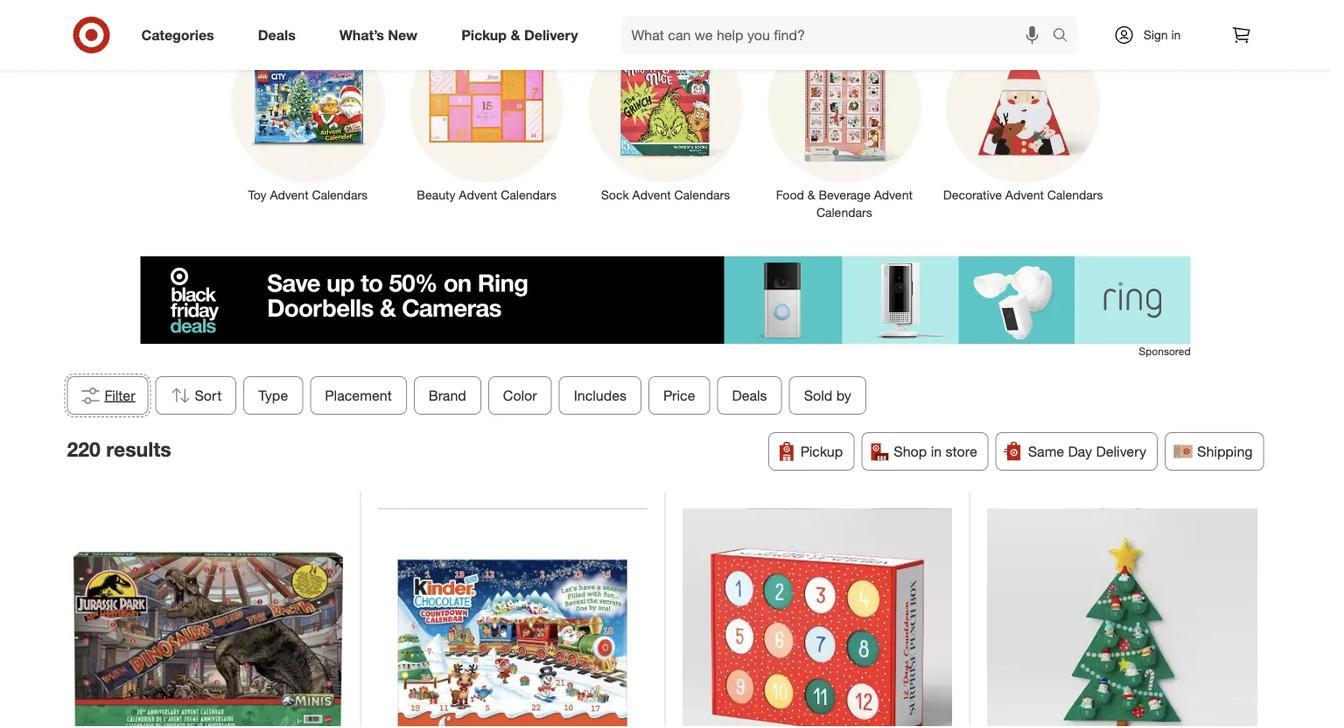 Task type: vqa. For each thing, say whether or not it's contained in the screenshot.
the Same
yes



Task type: locate. For each thing, give the bounding box(es) containing it.
advent inside "link"
[[270, 187, 309, 203]]

&
[[511, 26, 520, 43], [808, 187, 815, 203]]

sold by button
[[789, 376, 867, 415]]

new
[[388, 26, 418, 43]]

1 horizontal spatial &
[[808, 187, 815, 203]]

decorative advent calendars link
[[934, 25, 1113, 204]]

in left store
[[931, 443, 942, 460]]

what's
[[339, 26, 384, 43]]

calendars inside "link"
[[312, 187, 368, 203]]

advent right toy
[[270, 187, 309, 203]]

kinder holiday milk chocolate countdown calendar - 4.4oz image
[[378, 509, 648, 727], [378, 509, 648, 727]]

color
[[503, 387, 537, 404]]

0 vertical spatial delivery
[[524, 26, 578, 43]]

sign
[[1144, 27, 1168, 42]]

calendars for beauty advent calendars
[[501, 187, 557, 203]]

1 vertical spatial deals
[[732, 387, 767, 404]]

advent
[[270, 187, 309, 203], [459, 187, 498, 203], [633, 187, 671, 203], [874, 187, 913, 203], [1006, 187, 1044, 203]]

13"x16.5" christmas countdown punch box red - wondershop™ image
[[683, 509, 952, 727], [683, 509, 952, 727]]

3 advent from the left
[[633, 187, 671, 203]]

1 vertical spatial delivery
[[1096, 443, 1147, 460]]

1 horizontal spatial pickup
[[801, 443, 843, 460]]

in for sign
[[1172, 27, 1181, 42]]

& inside food & beverage advent calendars
[[808, 187, 815, 203]]

1 vertical spatial in
[[931, 443, 942, 460]]

0 horizontal spatial &
[[511, 26, 520, 43]]

beauty advent calendars link
[[397, 25, 576, 204]]

calendars inside food & beverage advent calendars
[[817, 205, 872, 220]]

what's new
[[339, 26, 418, 43]]

advent for decorative
[[1006, 187, 1044, 203]]

1 advent from the left
[[270, 187, 309, 203]]

pickup for pickup & delivery
[[461, 26, 507, 43]]

1 horizontal spatial in
[[1172, 27, 1181, 42]]

advent right beverage
[[874, 187, 913, 203]]

0 horizontal spatial delivery
[[524, 26, 578, 43]]

1 vertical spatial pickup
[[801, 443, 843, 460]]

pickup right new
[[461, 26, 507, 43]]

placement button
[[310, 376, 407, 415]]

pickup & delivery link
[[447, 16, 600, 54]]

delivery inside button
[[1096, 443, 1147, 460]]

5 advent from the left
[[1006, 187, 1044, 203]]

day
[[1068, 443, 1093, 460]]

calendars
[[312, 187, 368, 203], [501, 187, 557, 203], [675, 187, 730, 203], [1048, 187, 1103, 203], [817, 205, 872, 220]]

1 horizontal spatial delivery
[[1096, 443, 1147, 460]]

jurassic world 30th anniversary holiday advent calendar mini figure set (target exclusive) image
[[74, 509, 343, 727], [74, 509, 343, 727]]

advent right decorative
[[1006, 187, 1044, 203]]

placement
[[325, 387, 392, 404]]

beverage
[[819, 187, 871, 203]]

0 horizontal spatial in
[[931, 443, 942, 460]]

deals
[[258, 26, 296, 43], [732, 387, 767, 404]]

delivery for pickup & delivery
[[524, 26, 578, 43]]

pickup & delivery
[[461, 26, 578, 43]]

shop in store button
[[862, 433, 989, 471]]

advent for beauty
[[459, 187, 498, 203]]

pickup
[[461, 26, 507, 43], [801, 443, 843, 460]]

0 horizontal spatial pickup
[[461, 26, 507, 43]]

sock advent calendars
[[601, 187, 730, 203]]

decorative advent calendars
[[943, 187, 1103, 203]]

advent right beauty
[[459, 187, 498, 203]]

1 vertical spatial &
[[808, 187, 815, 203]]

0 vertical spatial deals
[[258, 26, 296, 43]]

includes
[[574, 387, 627, 404]]

store
[[946, 443, 978, 460]]

delivery
[[524, 26, 578, 43], [1096, 443, 1147, 460]]

pickup inside button
[[801, 443, 843, 460]]

food
[[776, 187, 804, 203]]

1 horizontal spatial deals
[[732, 387, 767, 404]]

0 vertical spatial in
[[1172, 27, 1181, 42]]

price
[[664, 387, 696, 404]]

calendars for sock advent calendars
[[675, 187, 730, 203]]

search
[[1045, 28, 1087, 45]]

shop
[[894, 443, 927, 460]]

2 advent from the left
[[459, 187, 498, 203]]

deals left what's on the top left of page
[[258, 26, 296, 43]]

31.25" featherly friends fabric tree with birds hanging christmas countdown calendar green - wondershop™ image
[[987, 509, 1258, 727], [987, 509, 1258, 727]]

pickup down the sold by button on the bottom right of the page
[[801, 443, 843, 460]]

brand button
[[414, 376, 481, 415]]

color button
[[488, 376, 552, 415]]

sort
[[195, 387, 222, 404]]

in
[[1172, 27, 1181, 42], [931, 443, 942, 460]]

0 horizontal spatial deals
[[258, 26, 296, 43]]

What can we help you find? suggestions appear below search field
[[621, 16, 1057, 54]]

0 vertical spatial pickup
[[461, 26, 507, 43]]

in right the sign
[[1172, 27, 1181, 42]]

in inside button
[[931, 443, 942, 460]]

deals inside button
[[732, 387, 767, 404]]

4 advent from the left
[[874, 187, 913, 203]]

advent right sock
[[633, 187, 671, 203]]

type
[[259, 387, 288, 404]]

food & beverage advent calendars link
[[755, 25, 934, 221]]

decorative
[[943, 187, 1002, 203]]

shipping
[[1198, 443, 1253, 460]]

deals left sold
[[732, 387, 767, 404]]

0 vertical spatial &
[[511, 26, 520, 43]]



Task type: describe. For each thing, give the bounding box(es) containing it.
filter button
[[67, 376, 148, 415]]

same day delivery
[[1028, 443, 1147, 460]]

advent for sock
[[633, 187, 671, 203]]

toy advent calendars
[[248, 187, 368, 203]]

price button
[[649, 376, 710, 415]]

type button
[[244, 376, 303, 415]]

sign in
[[1144, 27, 1181, 42]]

beauty advent calendars
[[417, 187, 557, 203]]

sold
[[804, 387, 833, 404]]

beauty
[[417, 187, 456, 203]]

categories link
[[126, 16, 236, 54]]

pickup for pickup
[[801, 443, 843, 460]]

what's new link
[[325, 16, 440, 54]]

deals for deals link
[[258, 26, 296, 43]]

categories
[[141, 26, 214, 43]]

includes button
[[559, 376, 642, 415]]

sign in link
[[1099, 16, 1208, 54]]

results
[[106, 437, 171, 462]]

calendars for toy advent calendars
[[312, 187, 368, 203]]

same day delivery button
[[996, 433, 1158, 471]]

search button
[[1045, 16, 1087, 58]]

sock
[[601, 187, 629, 203]]

advertisement region
[[140, 256, 1191, 344]]

delivery for same day delivery
[[1096, 443, 1147, 460]]

food & beverage advent calendars
[[776, 187, 913, 220]]

sort button
[[155, 376, 237, 415]]

by
[[837, 387, 852, 404]]

220
[[67, 437, 101, 462]]

sock advent calendars link
[[576, 25, 755, 204]]

calendars for decorative advent calendars
[[1048, 187, 1103, 203]]

220 results
[[67, 437, 171, 462]]

toy
[[248, 187, 267, 203]]

shop in store
[[894, 443, 978, 460]]

pickup button
[[768, 433, 855, 471]]

deals button
[[717, 376, 782, 415]]

toy advent calendars link
[[219, 25, 397, 204]]

& for food
[[808, 187, 815, 203]]

deals link
[[243, 16, 318, 54]]

advent inside food & beverage advent calendars
[[874, 187, 913, 203]]

same
[[1028, 443, 1065, 460]]

advent for toy
[[270, 187, 309, 203]]

& for pickup
[[511, 26, 520, 43]]

filter
[[105, 387, 135, 404]]

shipping button
[[1165, 433, 1264, 471]]

in for shop
[[931, 443, 942, 460]]

sold by
[[804, 387, 852, 404]]

brand
[[429, 387, 467, 404]]

deals for deals button
[[732, 387, 767, 404]]

sponsored
[[1139, 345, 1191, 358]]



